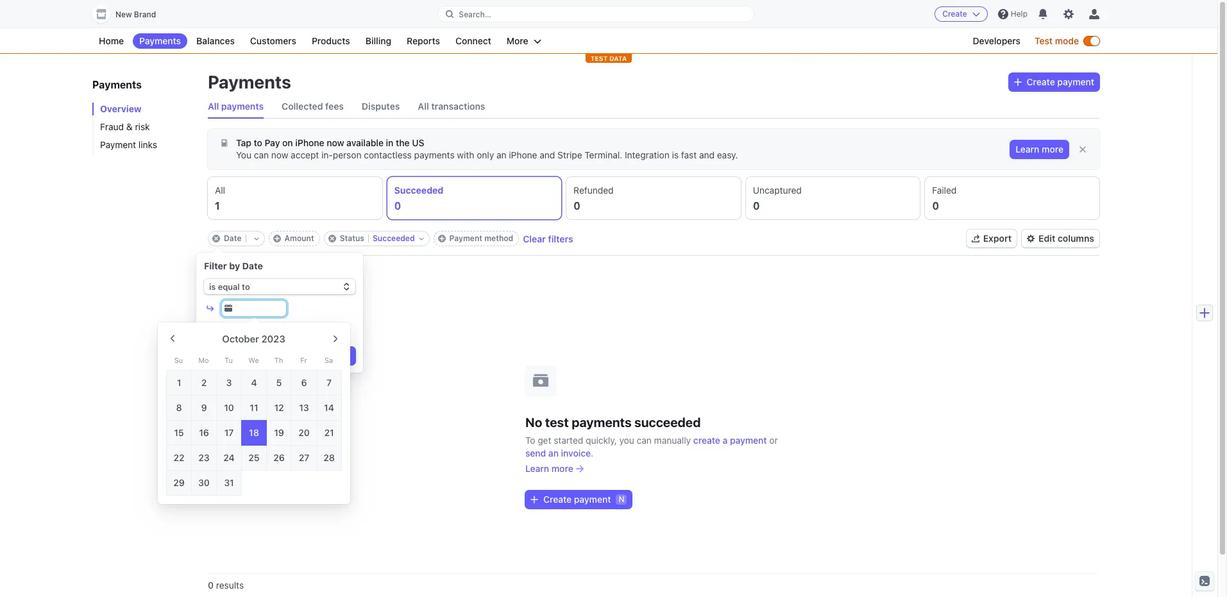 Task type: describe. For each thing, give the bounding box(es) containing it.
we
[[249, 356, 259, 365]]

october 2023
[[222, 333, 285, 345]]

developers link
[[967, 33, 1027, 49]]

1 and from the left
[[540, 150, 555, 160]]

24
[[224, 452, 235, 463]]

15
[[174, 427, 184, 438]]

date inside clear filters toolbar
[[224, 234, 242, 243]]

payment links link
[[92, 139, 195, 151]]

su
[[174, 356, 183, 365]]

a
[[723, 435, 728, 446]]

all for transactions
[[418, 101, 429, 112]]

fast
[[681, 150, 697, 160]]

integration
[[625, 150, 670, 160]]

all payments link
[[208, 95, 264, 118]]

an inside tap to pay on iphone now available in the us you can now accept in-person contactless payments with only an iphone and stripe terminal. integration is fast and easy.
[[497, 150, 507, 160]]

11
[[250, 402, 258, 413]]

fraud & risk link
[[92, 121, 195, 133]]

0 for refunded 0
[[574, 200, 581, 212]]

31 button
[[216, 470, 242, 496]]

fr
[[300, 356, 307, 365]]

quickly,
[[586, 435, 617, 446]]

payments link
[[133, 33, 187, 49]]

all for payments
[[208, 101, 219, 112]]

export
[[984, 233, 1012, 244]]

apply button
[[204, 347, 356, 365]]

uncaptured
[[753, 185, 802, 196]]

filter
[[204, 261, 227, 271]]

30
[[198, 477, 210, 488]]

move backward to switch to the previous month. image
[[162, 328, 184, 350]]

1 horizontal spatial learn more
[[1016, 144, 1064, 155]]

0 horizontal spatial iphone
[[295, 137, 324, 148]]

invoice
[[561, 448, 591, 459]]

29 button
[[166, 470, 192, 496]]

27
[[299, 452, 309, 463]]

test
[[545, 415, 569, 430]]

svg image for create payment button at bottom
[[531, 496, 538, 504]]

move forward to switch to the next month. image
[[325, 328, 347, 350]]

1 inside "all 1"
[[215, 200, 220, 212]]

add amount image
[[273, 235, 281, 243]]

the
[[396, 137, 410, 148]]

payment inside to get started quickly, you can manually create a payment or send an invoice .
[[730, 435, 767, 446]]

overview
[[100, 103, 142, 114]]

new brand button
[[92, 5, 169, 23]]

with
[[457, 150, 475, 160]]

edit
[[1039, 233, 1056, 244]]

payment links
[[100, 139, 157, 150]]

transactions
[[431, 101, 485, 112]]

1 horizontal spatial iphone
[[509, 150, 537, 160]]

links
[[139, 139, 157, 150]]

payments inside tap to pay on iphone now available in the us you can now accept in-person contactless payments with only an iphone and stripe terminal. integration is fast and easy.
[[414, 150, 455, 160]]

tab list containing all payments
[[208, 95, 1100, 119]]

0 for succeeded 0
[[394, 200, 401, 212]]

0 vertical spatial more
[[1042, 144, 1064, 155]]

utc
[[317, 325, 335, 336]]

person
[[333, 150, 362, 160]]

failed
[[933, 185, 957, 196]]

get
[[538, 435, 552, 446]]

2 horizontal spatial payments
[[572, 415, 632, 430]]

by
[[229, 261, 240, 271]]

to
[[254, 137, 262, 148]]

create a payment link
[[694, 434, 767, 447]]

1 inside "button"
[[177, 377, 181, 388]]

create for create payment button at bottom
[[544, 494, 572, 505]]

brand
[[134, 10, 156, 19]]

or
[[770, 435, 778, 446]]

17
[[224, 427, 234, 438]]

0 for failed 0
[[933, 200, 940, 212]]

mode
[[1056, 35, 1079, 46]]

refunded 0
[[574, 185, 614, 212]]

failed 0
[[933, 185, 957, 212]]

disputes link
[[362, 95, 400, 118]]

2 and from the left
[[700, 150, 715, 160]]

payments inside 'link'
[[221, 101, 264, 112]]

create for create payment popup button
[[1027, 76, 1056, 87]]

is
[[672, 150, 679, 160]]

no test payments succeeded
[[526, 415, 701, 430]]

16 button
[[191, 420, 217, 446]]

status
[[340, 234, 364, 243]]

20 button
[[291, 420, 317, 446]]

25
[[249, 452, 260, 463]]

can inside to get started quickly, you can manually create a payment or send an invoice .
[[637, 435, 652, 446]]

13 button
[[291, 395, 317, 421]]

succeeded for succeeded
[[373, 234, 415, 243]]

0 left results
[[208, 580, 214, 591]]

filters
[[548, 233, 573, 244]]

succeeded 0
[[394, 185, 444, 212]]

method
[[485, 234, 514, 243]]

succeeded for succeeded 0
[[394, 185, 444, 196]]

products
[[312, 35, 350, 46]]

svg image for create payment popup button
[[1014, 78, 1022, 86]]

0 results
[[208, 580, 244, 591]]

developers
[[973, 35, 1021, 46]]

remove status image
[[328, 235, 336, 243]]

25 button
[[241, 445, 267, 471]]

payment for payment method
[[450, 234, 483, 243]]

23 button
[[191, 445, 217, 471]]

easy.
[[717, 150, 738, 160]]

payments up overview
[[92, 79, 142, 90]]

you
[[236, 150, 252, 160]]

time zone:
[[204, 325, 249, 336]]

filter by date
[[204, 261, 263, 271]]

create payment button
[[1009, 73, 1100, 91]]

send an invoice link
[[526, 447, 591, 460]]

more button
[[500, 33, 548, 49]]

1 vertical spatial now
[[271, 150, 288, 160]]

all payments
[[208, 101, 264, 112]]

clear filters toolbar
[[208, 231, 573, 246]]



Task type: vqa. For each thing, say whether or not it's contained in the screenshot.


Task type: locate. For each thing, give the bounding box(es) containing it.
balances
[[196, 35, 235, 46]]

1 horizontal spatial payment
[[450, 234, 483, 243]]

october 2023 region
[[158, 323, 735, 501]]

0 vertical spatial create
[[943, 9, 968, 19]]

create payment inside popup button
[[1027, 76, 1095, 87]]

payment for create payment button at bottom
[[574, 494, 611, 505]]

0 vertical spatial payment
[[1058, 76, 1095, 87]]

svg image down send
[[531, 496, 538, 504]]

create payment down test mode
[[1027, 76, 1095, 87]]

collected
[[282, 101, 323, 112]]

1 vertical spatial can
[[637, 435, 652, 446]]

create inside popup button
[[1027, 76, 1056, 87]]

0 vertical spatial 1
[[215, 200, 220, 212]]

contactless
[[364, 150, 412, 160]]

payments
[[139, 35, 181, 46], [208, 71, 291, 92], [92, 79, 142, 90]]

1 vertical spatial learn more
[[526, 463, 574, 474]]

1 vertical spatial payment
[[730, 435, 767, 446]]

9
[[201, 402, 207, 413]]

5 button
[[266, 370, 292, 396]]

refunded
[[574, 185, 614, 196]]

23
[[199, 452, 210, 463]]

1 vertical spatial tab list
[[208, 177, 1100, 219]]

now up in-
[[327, 137, 344, 148]]

svg image left tap
[[221, 139, 228, 147]]

help
[[1011, 9, 1028, 19]]

1 vertical spatial learn
[[526, 463, 549, 474]]

2 tab list from the top
[[208, 177, 1100, 219]]

columns
[[1058, 233, 1095, 244]]

1 vertical spatial svg image
[[221, 139, 228, 147]]

8 button
[[166, 395, 192, 421]]

1 horizontal spatial can
[[637, 435, 652, 446]]

payment inside popup button
[[1058, 76, 1095, 87]]

create payment for svg image within the create payment button
[[544, 494, 611, 505]]

2 vertical spatial create
[[544, 494, 572, 505]]

0 vertical spatial learn more
[[1016, 144, 1064, 155]]

2 horizontal spatial svg image
[[1014, 78, 1022, 86]]

4 button
[[241, 370, 267, 396]]

customers
[[250, 35, 296, 46]]

tab list containing 1
[[208, 177, 1100, 219]]

payment down the fraud
[[100, 139, 136, 150]]

more
[[507, 35, 529, 46]]

succeeded
[[394, 185, 444, 196], [373, 234, 415, 243]]

payments
[[221, 101, 264, 112], [414, 150, 455, 160], [572, 415, 632, 430]]

tab list
[[208, 95, 1100, 119], [208, 177, 1100, 219]]

27 button
[[291, 445, 317, 471]]

payments down 'brand'
[[139, 35, 181, 46]]

0 vertical spatial learn
[[1016, 144, 1040, 155]]

0 vertical spatial iphone
[[295, 137, 324, 148]]

succeeded inside tab list
[[394, 185, 444, 196]]

all 1
[[215, 185, 225, 212]]

2 vertical spatial payments
[[572, 415, 632, 430]]

test
[[1035, 35, 1053, 46]]

1 vertical spatial date
[[242, 261, 263, 271]]

0 vertical spatial now
[[327, 137, 344, 148]]

payment for payment links
[[100, 139, 136, 150]]

0 inside refunded 0
[[574, 200, 581, 212]]

None text field
[[232, 301, 286, 316]]

Search… text field
[[439, 6, 754, 22]]

add payment method image
[[438, 235, 446, 243]]

14
[[324, 402, 334, 413]]

1 vertical spatial create payment
[[544, 494, 611, 505]]

12 button
[[266, 395, 292, 421]]

amount
[[285, 234, 314, 243]]

succeeded down contactless
[[394, 185, 444, 196]]

0 horizontal spatial now
[[271, 150, 288, 160]]

tu
[[225, 356, 233, 365]]

0 horizontal spatial more
[[552, 463, 574, 474]]

can
[[254, 150, 269, 160], [637, 435, 652, 446]]

can inside tap to pay on iphone now available in the us you can now accept in-person contactless payments with only an iphone and stripe terminal. integration is fast and easy.
[[254, 150, 269, 160]]

0 vertical spatial succeeded
[[394, 185, 444, 196]]

time
[[204, 325, 224, 336]]

edit date image
[[254, 236, 259, 241]]

test data
[[591, 55, 627, 62]]

0 horizontal spatial and
[[540, 150, 555, 160]]

all transactions
[[418, 101, 485, 112]]

th
[[274, 356, 283, 365]]

4
[[251, 377, 257, 388]]

18 button
[[241, 420, 267, 446]]

6
[[301, 377, 307, 388]]

1 horizontal spatial learn
[[1016, 144, 1040, 155]]

tab list down integration
[[208, 177, 1100, 219]]

payment down "mode"
[[1058, 76, 1095, 87]]

1 vertical spatial 1
[[177, 377, 181, 388]]

28
[[324, 452, 335, 463]]

succeeded left edit status icon
[[373, 234, 415, 243]]

0 vertical spatial learn more link
[[1011, 141, 1069, 159]]

&
[[126, 121, 133, 132]]

2 horizontal spatial payment
[[1058, 76, 1095, 87]]

0 horizontal spatial svg image
[[221, 139, 228, 147]]

0 up clear filters toolbar
[[394, 200, 401, 212]]

home link
[[92, 33, 130, 49]]

and right fast in the top right of the page
[[700, 150, 715, 160]]

1 vertical spatial payments
[[414, 150, 455, 160]]

payments up quickly,
[[572, 415, 632, 430]]

16
[[199, 427, 209, 438]]

edit columns button
[[1022, 230, 1100, 248]]

payment
[[100, 139, 136, 150], [450, 234, 483, 243]]

to
[[526, 435, 536, 446]]

payment down .
[[574, 494, 611, 505]]

0 horizontal spatial learn more
[[526, 463, 574, 474]]

0 horizontal spatial date
[[224, 234, 242, 243]]

2 horizontal spatial create
[[1027, 76, 1056, 87]]

succeeded inside clear filters toolbar
[[373, 234, 415, 243]]

send
[[526, 448, 546, 459]]

1 horizontal spatial date
[[242, 261, 263, 271]]

all transactions link
[[418, 95, 485, 118]]

18
[[249, 427, 259, 438]]

8
[[176, 402, 182, 413]]

and left 'stripe'
[[540, 150, 555, 160]]

0 vertical spatial tab list
[[208, 95, 1100, 119]]

1 down su
[[177, 377, 181, 388]]

22
[[174, 452, 185, 463]]

new brand
[[116, 10, 156, 19]]

date right the by
[[242, 261, 263, 271]]

0 vertical spatial can
[[254, 150, 269, 160]]

now down pay on the top of the page
[[271, 150, 288, 160]]

0 vertical spatial payments
[[221, 101, 264, 112]]

15 button
[[166, 420, 192, 446]]

Search… search field
[[439, 6, 754, 22]]

21
[[324, 427, 334, 438]]

0 horizontal spatial 1
[[177, 377, 181, 388]]

create payment for svg image within the create payment popup button
[[1027, 76, 1095, 87]]

october
[[222, 333, 259, 345]]

connect link
[[449, 33, 498, 49]]

an right the only on the top of the page
[[497, 150, 507, 160]]

to get started quickly, you can manually create a payment or send an invoice .
[[526, 435, 778, 459]]

disputes
[[362, 101, 400, 112]]

an down get
[[549, 448, 559, 459]]

more
[[1042, 144, 1064, 155], [552, 463, 574, 474]]

0 vertical spatial payment
[[100, 139, 136, 150]]

0 horizontal spatial an
[[497, 150, 507, 160]]

0 vertical spatial create payment
[[1027, 76, 1095, 87]]

and
[[540, 150, 555, 160], [700, 150, 715, 160]]

0 down refunded
[[574, 200, 581, 212]]

1 horizontal spatial payments
[[414, 150, 455, 160]]

us
[[412, 137, 425, 148]]

1 horizontal spatial an
[[549, 448, 559, 459]]

svg image down developers link
[[1014, 78, 1022, 86]]

0 inside failed 0
[[933, 200, 940, 212]]

0 horizontal spatial create
[[544, 494, 572, 505]]

2 vertical spatial svg image
[[531, 496, 538, 504]]

1 horizontal spatial learn more link
[[1011, 141, 1069, 159]]

payment inside button
[[574, 494, 611, 505]]

1 horizontal spatial and
[[700, 150, 715, 160]]

remove date image
[[212, 235, 220, 243]]

an inside to get started quickly, you can manually create a payment or send an invoice .
[[549, 448, 559, 459]]

payment inside clear filters toolbar
[[450, 234, 483, 243]]

create payment down invoice
[[544, 494, 611, 505]]

terminal.
[[585, 150, 623, 160]]

0 horizontal spatial payment
[[574, 494, 611, 505]]

1 vertical spatial an
[[549, 448, 559, 459]]

can down to
[[254, 150, 269, 160]]

accept
[[291, 150, 319, 160]]

test mode
[[1035, 35, 1079, 46]]

all inside 'link'
[[208, 101, 219, 112]]

payments up all payments
[[208, 71, 291, 92]]

1 horizontal spatial now
[[327, 137, 344, 148]]

1 vertical spatial more
[[552, 463, 574, 474]]

19 button
[[266, 420, 292, 446]]

1 vertical spatial create
[[1027, 76, 1056, 87]]

balances link
[[190, 33, 241, 49]]

create payment inside button
[[544, 494, 611, 505]]

0 horizontal spatial can
[[254, 150, 269, 160]]

1 vertical spatial iphone
[[509, 150, 537, 160]]

iphone right the only on the top of the page
[[509, 150, 537, 160]]

21 button
[[316, 420, 342, 446]]

billing
[[366, 35, 392, 46]]

svg image inside create payment popup button
[[1014, 78, 1022, 86]]

risk
[[135, 121, 150, 132]]

date right remove date 'icon'
[[224, 234, 242, 243]]

can right the you
[[637, 435, 652, 446]]

0 vertical spatial date
[[224, 234, 242, 243]]

iphone up accept
[[295, 137, 324, 148]]

26 button
[[266, 445, 292, 471]]

19
[[274, 427, 284, 438]]

payments down us
[[414, 150, 455, 160]]

create
[[694, 435, 721, 446]]

1 tab list from the top
[[208, 95, 1100, 119]]

1 vertical spatial learn more link
[[526, 462, 584, 475]]

0 horizontal spatial learn
[[526, 463, 549, 474]]

payments up tap
[[221, 101, 264, 112]]

sa
[[325, 356, 333, 365]]

test
[[591, 55, 608, 62]]

all for 1
[[215, 185, 225, 196]]

0 down uncaptured at the right top of page
[[753, 200, 760, 212]]

search…
[[459, 9, 492, 19]]

1 up remove date 'icon'
[[215, 200, 220, 212]]

14 button
[[316, 395, 342, 421]]

create down 'send an invoice' link
[[544, 494, 572, 505]]

clear filters button
[[523, 233, 573, 244]]

svg image
[[1014, 78, 1022, 86], [221, 139, 228, 147], [531, 496, 538, 504]]

9 button
[[191, 395, 217, 421]]

0 for uncaptured 0
[[753, 200, 760, 212]]

0 down the failed
[[933, 200, 940, 212]]

10
[[224, 402, 234, 413]]

1 horizontal spatial create
[[943, 9, 968, 19]]

1 horizontal spatial payment
[[730, 435, 767, 446]]

svg image inside create payment button
[[531, 496, 538, 504]]

0 inside uncaptured 0
[[753, 200, 760, 212]]

1 horizontal spatial more
[[1042, 144, 1064, 155]]

2 vertical spatial payment
[[574, 494, 611, 505]]

0 horizontal spatial payments
[[221, 101, 264, 112]]

1 horizontal spatial svg image
[[531, 496, 538, 504]]

0 inside the succeeded 0
[[394, 200, 401, 212]]

0 vertical spatial an
[[497, 150, 507, 160]]

create down test
[[1027, 76, 1056, 87]]

0 horizontal spatial learn more link
[[526, 462, 584, 475]]

13
[[299, 402, 309, 413]]

customers link
[[244, 33, 303, 49]]

create up developers link
[[943, 9, 968, 19]]

tab list up integration
[[208, 95, 1100, 119]]

started
[[554, 435, 584, 446]]

payment right a
[[730, 435, 767, 446]]

edit status image
[[419, 236, 424, 241]]

you
[[620, 435, 635, 446]]

0 horizontal spatial create payment
[[544, 494, 611, 505]]

1 vertical spatial payment
[[450, 234, 483, 243]]

0 vertical spatial svg image
[[1014, 78, 1022, 86]]

payment for create payment popup button
[[1058, 76, 1095, 87]]

1 vertical spatial succeeded
[[373, 234, 415, 243]]

only
[[477, 150, 494, 160]]

1 horizontal spatial create payment
[[1027, 76, 1095, 87]]

1 horizontal spatial 1
[[215, 200, 220, 212]]

fraud & risk
[[100, 121, 150, 132]]

payment right the add payment method icon
[[450, 234, 483, 243]]

create payment button
[[526, 491, 632, 509]]

7
[[327, 377, 332, 388]]

0 horizontal spatial payment
[[100, 139, 136, 150]]

payment
[[1058, 76, 1095, 87], [730, 435, 767, 446], [574, 494, 611, 505]]

pay
[[265, 137, 280, 148]]



